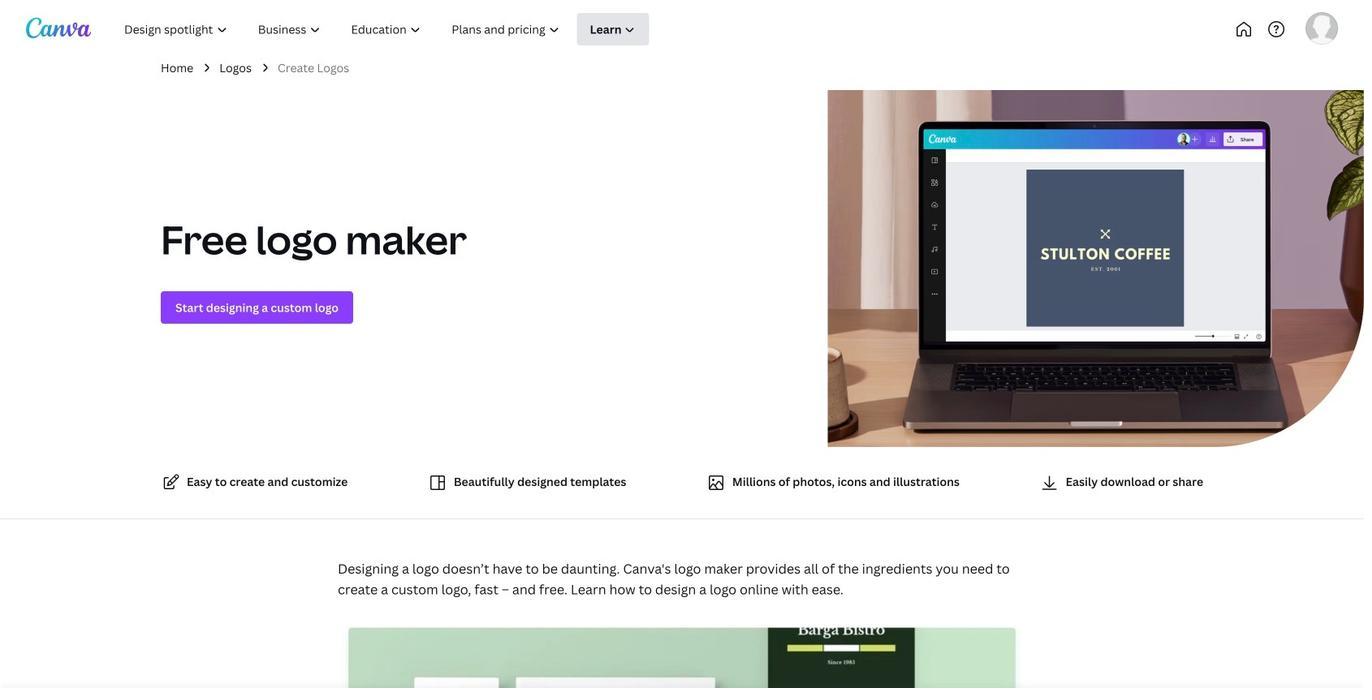 Task type: vqa. For each thing, say whether or not it's contained in the screenshot.
"logo" on the bottom
yes



Task type: describe. For each thing, give the bounding box(es) containing it.
cafe logo image
[[947, 170, 1264, 327]]

top level navigation element
[[110, 13, 705, 45]]



Task type: locate. For each thing, give the bounding box(es) containing it.
logo image
[[338, 626, 1027, 689]]



